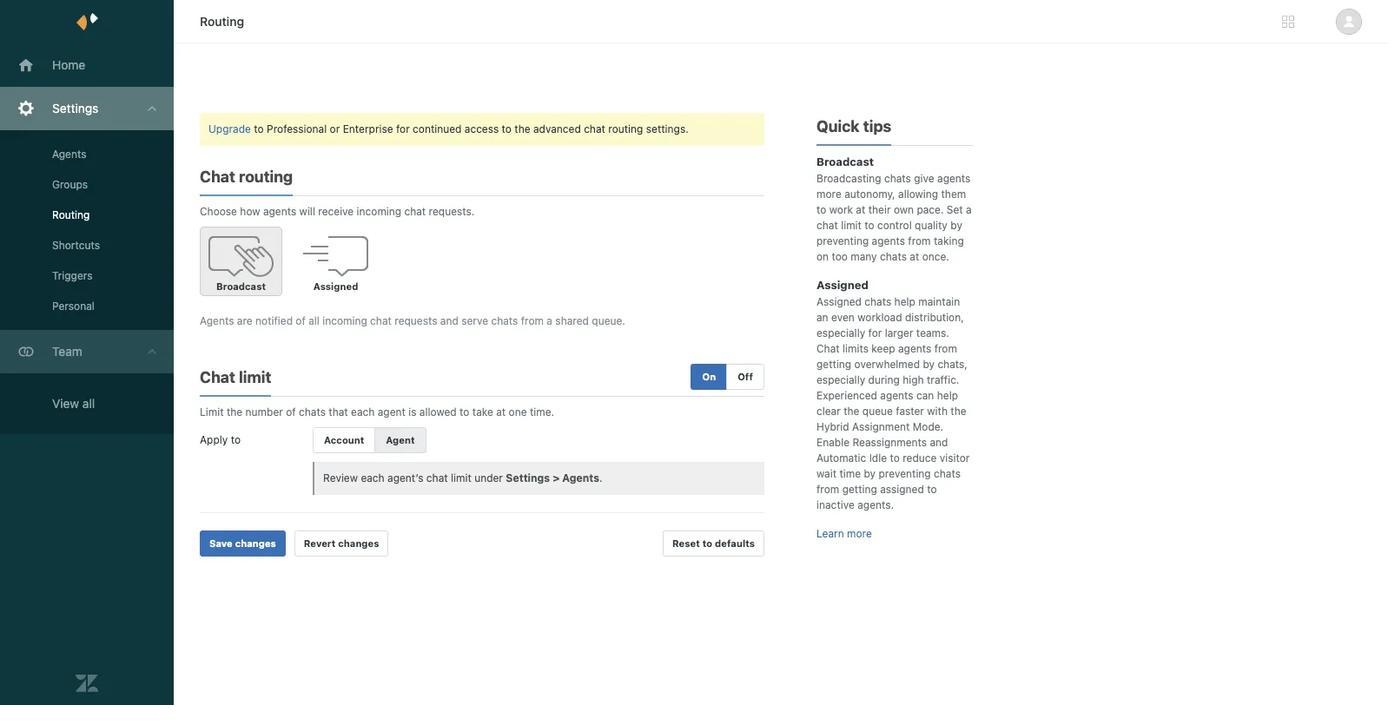 Task type: locate. For each thing, give the bounding box(es) containing it.
how
[[240, 205, 260, 218]]

0 horizontal spatial all
[[82, 396, 95, 411]]

will
[[299, 205, 315, 218]]

1 horizontal spatial agents
[[200, 315, 234, 328]]

to right assigned
[[927, 483, 937, 496]]

1 horizontal spatial and
[[930, 436, 948, 449]]

1 horizontal spatial changes
[[338, 538, 379, 549]]

chats up allowing
[[885, 172, 911, 185]]

1 vertical spatial a
[[547, 315, 553, 328]]

0 horizontal spatial more
[[817, 188, 842, 201]]

getting
[[817, 358, 852, 371], [843, 483, 878, 496]]

0 horizontal spatial changes
[[235, 538, 276, 549]]

0 vertical spatial routing
[[200, 14, 244, 29]]

broadcast inside the broadcast broadcasting chats give agents more autonomy, allowing them to work at their own pace. set a chat limit to control quality by preventing agents from taking on too many chats at once.
[[817, 155, 874, 169]]

1 horizontal spatial for
[[869, 327, 882, 340]]

view all
[[52, 396, 95, 411]]

broadcast up are in the top left of the page
[[216, 281, 266, 292]]

1 horizontal spatial all
[[309, 315, 320, 328]]

to right apply
[[231, 434, 241, 447]]

to left work
[[817, 203, 827, 216]]

1 vertical spatial broadcast
[[216, 281, 266, 292]]

agents left will
[[263, 205, 297, 218]]

under
[[475, 472, 503, 485]]

broadcasting
[[817, 172, 882, 185]]

especially up experienced
[[817, 374, 866, 387]]

0 horizontal spatial by
[[864, 468, 876, 481]]

routing up how
[[239, 168, 293, 186]]

1 vertical spatial of
[[286, 406, 296, 419]]

getting down time
[[843, 483, 878, 496]]

review each agent's chat limit under settings > agents .
[[323, 472, 603, 485]]

0 horizontal spatial and
[[440, 315, 459, 328]]

each
[[351, 406, 375, 419], [361, 472, 385, 485]]

changes inside button
[[235, 538, 276, 549]]

1 vertical spatial especially
[[817, 374, 866, 387]]

the left advanced at the top
[[515, 123, 531, 136]]

upgrade to professional or enterprise for continued access to the advanced chat routing settings.
[[209, 123, 689, 136]]

chats
[[885, 172, 911, 185], [880, 250, 907, 263], [865, 295, 892, 308], [491, 315, 518, 328], [299, 406, 326, 419], [934, 468, 961, 481]]

chat left 'requests.'
[[404, 205, 426, 218]]

incoming right "receive"
[[357, 205, 402, 218]]

queue.
[[592, 315, 626, 328]]

0 vertical spatial and
[[440, 315, 459, 328]]

settings
[[52, 101, 99, 116], [506, 472, 550, 485]]

chat inside the broadcast broadcasting chats give agents more autonomy, allowing them to work at their own pace. set a chat limit to control quality by preventing agents from taking on too many chats at once.
[[817, 219, 838, 232]]

revert changes button
[[294, 531, 389, 557]]

during
[[869, 374, 900, 387]]

inactive
[[817, 499, 855, 512]]

more up work
[[817, 188, 842, 201]]

2 vertical spatial chat
[[200, 368, 235, 387]]

0 vertical spatial settings
[[52, 101, 99, 116]]

hybrid
[[817, 421, 850, 434]]

once.
[[923, 250, 950, 263]]

0 horizontal spatial for
[[396, 123, 410, 136]]

settings left >
[[506, 472, 550, 485]]

2 changes from the left
[[338, 538, 379, 549]]

assigned
[[817, 278, 869, 292], [313, 281, 358, 292], [817, 295, 862, 308]]

at left the once.
[[910, 250, 920, 263]]

agents down larger
[[898, 342, 932, 355]]

to down "reassignments"
[[890, 452, 900, 465]]

all right notified
[[309, 315, 320, 328]]

agents up groups
[[52, 148, 86, 161]]

at down autonomy,
[[856, 203, 866, 216]]

preventing inside the broadcast broadcasting chats give agents more autonomy, allowing them to work at their own pace. set a chat limit to control quality by preventing agents from taking on too many chats at once.
[[817, 235, 869, 248]]

and
[[440, 315, 459, 328], [930, 436, 948, 449]]

pace.
[[917, 203, 944, 216]]

especially
[[817, 327, 866, 340], [817, 374, 866, 387]]

0 horizontal spatial help
[[895, 295, 916, 308]]

chat right advanced at the top
[[584, 123, 606, 136]]

more
[[817, 188, 842, 201], [847, 527, 872, 541]]

by up traffic.
[[923, 358, 935, 371]]

0 vertical spatial at
[[856, 203, 866, 216]]

0 vertical spatial especially
[[817, 327, 866, 340]]

2 horizontal spatial at
[[910, 250, 920, 263]]

reduce
[[903, 452, 937, 465]]

chat up choose
[[200, 168, 235, 186]]

settings down home
[[52, 101, 99, 116]]

all right the view
[[82, 396, 95, 411]]

0 vertical spatial help
[[895, 295, 916, 308]]

quality
[[915, 219, 948, 232]]

0 vertical spatial broadcast
[[817, 155, 874, 169]]

choose
[[200, 205, 237, 218]]

1 vertical spatial for
[[869, 327, 882, 340]]

requests.
[[429, 205, 475, 218]]

many
[[851, 250, 877, 263]]

time.
[[530, 406, 554, 419]]

a
[[966, 203, 972, 216], [547, 315, 553, 328]]

getting down "limits"
[[817, 358, 852, 371]]

incoming right notified
[[323, 315, 367, 328]]

at
[[856, 203, 866, 216], [910, 250, 920, 263], [496, 406, 506, 419]]

2 horizontal spatial by
[[951, 219, 963, 232]]

chat inside assigned assigned chats help maintain an even workload distribution, especially for larger teams. chat limits keep agents from getting overwhelmed by chats, especially during high traffic. experienced agents can help clear the queue faster with the hybrid assignment mode. enable reassignments and automatic idle to reduce visitor wait time by preventing chats from getting assigned to inactive agents.
[[817, 342, 840, 355]]

1 vertical spatial routing
[[52, 209, 90, 222]]

to left take at left bottom
[[460, 406, 470, 419]]

chats right many on the top right of the page
[[880, 250, 907, 263]]

1 horizontal spatial by
[[923, 358, 935, 371]]

to inside reset to defaults button
[[703, 538, 713, 549]]

of right "number"
[[286, 406, 296, 419]]

preventing up too
[[817, 235, 869, 248]]

2 vertical spatial limit
[[451, 472, 472, 485]]

agents
[[52, 148, 86, 161], [200, 315, 234, 328], [563, 472, 600, 485]]

1 vertical spatial each
[[361, 472, 385, 485]]

assigned
[[880, 483, 924, 496]]

0 vertical spatial incoming
[[357, 205, 402, 218]]

limit left under
[[451, 472, 472, 485]]

upgrade link
[[209, 123, 251, 136]]

chat for chat limit
[[200, 368, 235, 387]]

0 vertical spatial preventing
[[817, 235, 869, 248]]

routing left settings.
[[609, 123, 643, 136]]

0 vertical spatial of
[[296, 315, 306, 328]]

1 horizontal spatial preventing
[[879, 468, 931, 481]]

1 vertical spatial more
[[847, 527, 872, 541]]

choose how agents will receive incoming chat requests.
[[200, 205, 475, 218]]

0 horizontal spatial at
[[496, 406, 506, 419]]

the
[[515, 123, 531, 136], [844, 405, 860, 418], [951, 405, 967, 418], [227, 406, 243, 419]]

0 vertical spatial routing
[[609, 123, 643, 136]]

own
[[894, 203, 914, 216]]

by down idle at the right of page
[[864, 468, 876, 481]]

agents for agents are notified of all incoming chat requests and serve chats from a shared queue.
[[200, 315, 234, 328]]

limit down work
[[841, 219, 862, 232]]

limit up "number"
[[239, 368, 272, 387]]

agents.
[[858, 499, 894, 512]]

1 vertical spatial and
[[930, 436, 948, 449]]

preventing inside assigned assigned chats help maintain an even workload distribution, especially for larger teams. chat limits keep agents from getting overwhelmed by chats, especially during high traffic. experienced agents can help clear the queue faster with the hybrid assignment mode. enable reassignments and automatic idle to reduce visitor wait time by preventing chats from getting assigned to inactive agents.
[[879, 468, 931, 481]]

allowed
[[420, 406, 457, 419]]

taking
[[934, 235, 964, 248]]

too
[[832, 250, 848, 263]]

2 vertical spatial agents
[[563, 472, 600, 485]]

assigned down too
[[817, 278, 869, 292]]

and down mode.
[[930, 436, 948, 449]]

a right set at the right top of page
[[966, 203, 972, 216]]

one
[[509, 406, 527, 419]]

limit
[[841, 219, 862, 232], [239, 368, 272, 387], [451, 472, 472, 485]]

0 horizontal spatial limit
[[239, 368, 272, 387]]

teams.
[[917, 327, 950, 340]]

help down traffic.
[[937, 389, 959, 402]]

0 vertical spatial limit
[[841, 219, 862, 232]]

quick
[[817, 117, 860, 136]]

each right review on the bottom of page
[[361, 472, 385, 485]]

changes for revert changes
[[338, 538, 379, 549]]

preventing up assigned
[[879, 468, 931, 481]]

agents right >
[[563, 472, 600, 485]]

help up workload
[[895, 295, 916, 308]]

2 horizontal spatial agents
[[563, 472, 600, 485]]

allowing
[[899, 188, 939, 201]]

changes right the save
[[235, 538, 276, 549]]

assigned for assigned
[[313, 281, 358, 292]]

chat up the "limit"
[[200, 368, 235, 387]]

chat left "limits"
[[817, 342, 840, 355]]

the right with
[[951, 405, 967, 418]]

0 horizontal spatial routing
[[239, 168, 293, 186]]

quick tips
[[817, 117, 892, 136]]

1 changes from the left
[[235, 538, 276, 549]]

for down workload
[[869, 327, 882, 340]]

queue
[[863, 405, 893, 418]]

2 horizontal spatial limit
[[841, 219, 862, 232]]

agents
[[938, 172, 971, 185], [263, 205, 297, 218], [872, 235, 905, 248], [898, 342, 932, 355], [881, 389, 914, 402]]

1 vertical spatial limit
[[239, 368, 272, 387]]

1 vertical spatial chat
[[817, 342, 840, 355]]

1 horizontal spatial broadcast
[[817, 155, 874, 169]]

broadcast for broadcast broadcasting chats give agents more autonomy, allowing them to work at their own pace. set a chat limit to control quality by preventing agents from taking on too many chats at once.
[[817, 155, 874, 169]]

1 vertical spatial preventing
[[879, 468, 931, 481]]

chat down work
[[817, 219, 838, 232]]

to right reset
[[703, 538, 713, 549]]

0 horizontal spatial agents
[[52, 148, 86, 161]]

each right that on the left bottom
[[351, 406, 375, 419]]

personal
[[52, 300, 95, 313]]

2 vertical spatial at
[[496, 406, 506, 419]]

of for chats
[[286, 406, 296, 419]]

1 horizontal spatial settings
[[506, 472, 550, 485]]

2 especially from the top
[[817, 374, 866, 387]]

0 vertical spatial agents
[[52, 148, 86, 161]]

from down quality
[[908, 235, 931, 248]]

1 vertical spatial agents
[[200, 315, 234, 328]]

of
[[296, 315, 306, 328], [286, 406, 296, 419]]

visitor
[[940, 452, 970, 465]]

by down set at the right top of page
[[951, 219, 963, 232]]

at left one
[[496, 406, 506, 419]]

routing
[[200, 14, 244, 29], [52, 209, 90, 222]]

chat right agent's
[[427, 472, 448, 485]]

0 vertical spatial more
[[817, 188, 842, 201]]

1 vertical spatial incoming
[[323, 315, 367, 328]]

keep
[[872, 342, 896, 355]]

agents left are in the top left of the page
[[200, 315, 234, 328]]

chat left requests
[[370, 315, 392, 328]]

triggers
[[52, 269, 93, 282]]

faster
[[896, 405, 925, 418]]

more right learn
[[847, 527, 872, 541]]

chat
[[584, 123, 606, 136], [404, 205, 426, 218], [817, 219, 838, 232], [370, 315, 392, 328], [427, 472, 448, 485]]

of right notified
[[296, 315, 306, 328]]

changes inside "button"
[[338, 538, 379, 549]]

0 vertical spatial chat
[[200, 168, 235, 186]]

for left continued
[[396, 123, 410, 136]]

chat for chat routing
[[200, 168, 235, 186]]

revert
[[304, 538, 336, 549]]

assigned assigned chats help maintain an even workload distribution, especially for larger teams. chat limits keep agents from getting overwhelmed by chats, especially during high traffic. experienced agents can help clear the queue faster with the hybrid assignment mode. enable reassignments and automatic idle to reduce visitor wait time by preventing chats from getting assigned to inactive agents.
[[817, 278, 970, 512]]

a left the shared
[[547, 315, 553, 328]]

0 horizontal spatial routing
[[52, 209, 90, 222]]

2 vertical spatial by
[[864, 468, 876, 481]]

help
[[895, 295, 916, 308], [937, 389, 959, 402]]

1 vertical spatial by
[[923, 358, 935, 371]]

chat limit
[[200, 368, 272, 387]]

especially down the even
[[817, 327, 866, 340]]

0 horizontal spatial preventing
[[817, 235, 869, 248]]

for inside assigned assigned chats help maintain an even workload distribution, especially for larger teams. chat limits keep agents from getting overwhelmed by chats, especially during high traffic. experienced agents can help clear the queue faster with the hybrid assignment mode. enable reassignments and automatic idle to reduce visitor wait time by preventing chats from getting assigned to inactive agents.
[[869, 327, 882, 340]]

idle
[[870, 452, 887, 465]]

and left serve
[[440, 315, 459, 328]]

0 horizontal spatial settings
[[52, 101, 99, 116]]

assigned down "receive"
[[313, 281, 358, 292]]

upgrade
[[209, 123, 251, 136]]

1 horizontal spatial a
[[966, 203, 972, 216]]

changes right revert
[[338, 538, 379, 549]]

1 vertical spatial help
[[937, 389, 959, 402]]

0 vertical spatial a
[[966, 203, 972, 216]]

0 vertical spatial by
[[951, 219, 963, 232]]

assigned for assigned assigned chats help maintain an even workload distribution, especially for larger teams. chat limits keep agents from getting overwhelmed by chats, especially during high traffic. experienced agents can help clear the queue faster with the hybrid assignment mode. enable reassignments and automatic idle to reduce visitor wait time by preventing chats from getting assigned to inactive agents.
[[817, 278, 869, 292]]

for
[[396, 123, 410, 136], [869, 327, 882, 340]]

broadcast up broadcasting
[[817, 155, 874, 169]]

0 horizontal spatial broadcast
[[216, 281, 266, 292]]

1 horizontal spatial routing
[[200, 14, 244, 29]]

chats left that on the left bottom
[[299, 406, 326, 419]]



Task type: vqa. For each thing, say whether or not it's contained in the screenshot.
the bottommost 'Agents'
yes



Task type: describe. For each thing, give the bounding box(es) containing it.
control
[[878, 219, 912, 232]]

save changes button
[[200, 531, 286, 557]]

their
[[869, 203, 891, 216]]

to right access
[[502, 123, 512, 136]]

save changes
[[209, 538, 276, 549]]

give
[[914, 172, 935, 185]]

chats down the visitor
[[934, 468, 961, 481]]

agent
[[386, 435, 415, 446]]

enterprise
[[343, 123, 393, 136]]

an
[[817, 311, 829, 324]]

apply
[[200, 434, 228, 447]]

autonomy,
[[845, 188, 896, 201]]

off
[[738, 371, 753, 382]]

number
[[246, 406, 283, 419]]

agent
[[378, 406, 406, 419]]

agent button
[[375, 428, 426, 454]]

1 horizontal spatial at
[[856, 203, 866, 216]]

agents down during
[[881, 389, 914, 402]]

and inside assigned assigned chats help maintain an even workload distribution, especially for larger teams. chat limits keep agents from getting overwhelmed by chats, especially during high traffic. experienced agents can help clear the queue faster with the hybrid assignment mode. enable reassignments and automatic idle to reduce visitor wait time by preventing chats from getting assigned to inactive agents.
[[930, 436, 948, 449]]

on button
[[691, 364, 727, 390]]

zendesk products image
[[1283, 16, 1295, 28]]

1 horizontal spatial more
[[847, 527, 872, 541]]

home
[[52, 57, 85, 72]]

agents are notified of all incoming chat requests and serve chats from a shared queue.
[[200, 315, 626, 328]]

by inside the broadcast broadcasting chats give agents more autonomy, allowing them to work at their own pace. set a chat limit to control quality by preventing agents from taking on too many chats at once.
[[951, 219, 963, 232]]

on
[[703, 371, 716, 382]]

tips
[[864, 117, 892, 136]]

off button
[[727, 364, 765, 390]]

can
[[917, 389, 934, 402]]

more inside the broadcast broadcasting chats give agents more autonomy, allowing them to work at their own pace. set a chat limit to control quality by preventing agents from taking on too many chats at once.
[[817, 188, 842, 201]]

agents up them on the top right of page
[[938, 172, 971, 185]]

agent's
[[388, 472, 424, 485]]

from down wait
[[817, 483, 840, 496]]

groups
[[52, 178, 88, 191]]

even
[[832, 311, 855, 324]]

are
[[237, 315, 253, 328]]

view
[[52, 396, 79, 411]]

revert changes
[[304, 538, 379, 549]]

0 vertical spatial all
[[309, 315, 320, 328]]

incoming for all
[[323, 315, 367, 328]]

reset to defaults
[[673, 538, 755, 549]]

chats up workload
[[865, 295, 892, 308]]

>
[[553, 472, 560, 485]]

1 vertical spatial at
[[910, 250, 920, 263]]

learn more
[[817, 527, 872, 541]]

0 vertical spatial for
[[396, 123, 410, 136]]

serve
[[462, 315, 488, 328]]

requests
[[395, 315, 437, 328]]

broadcast broadcasting chats give agents more autonomy, allowing them to work at their own pace. set a chat limit to control quality by preventing agents from taking on too many chats at once.
[[817, 155, 972, 263]]

from left the shared
[[521, 315, 544, 328]]

continued
[[413, 123, 462, 136]]

from up chats,
[[935, 342, 958, 355]]

1 vertical spatial getting
[[843, 483, 878, 496]]

review
[[323, 472, 358, 485]]

1 horizontal spatial limit
[[451, 472, 472, 485]]

advanced
[[534, 123, 581, 136]]

or
[[330, 123, 340, 136]]

set
[[947, 203, 963, 216]]

learn
[[817, 527, 844, 541]]

shortcuts
[[52, 239, 100, 252]]

0 vertical spatial each
[[351, 406, 375, 419]]

overwhelmed
[[855, 358, 920, 371]]

agents down control at the top right of the page
[[872, 235, 905, 248]]

access
[[465, 123, 499, 136]]

1 vertical spatial all
[[82, 396, 95, 411]]

account
[[324, 435, 364, 446]]

1 horizontal spatial routing
[[609, 123, 643, 136]]

incoming for receive
[[357, 205, 402, 218]]

to right upgrade
[[254, 123, 264, 136]]

distribution,
[[905, 311, 964, 324]]

workload
[[858, 311, 903, 324]]

experienced
[[817, 389, 878, 402]]

team
[[52, 344, 82, 359]]

changes for save changes
[[235, 538, 276, 549]]

time
[[840, 468, 861, 481]]

that
[[329, 406, 348, 419]]

0 horizontal spatial a
[[547, 315, 553, 328]]

take
[[473, 406, 493, 419]]

automatic
[[817, 452, 867, 465]]

learn more link
[[817, 527, 872, 541]]

agents for agents
[[52, 148, 86, 161]]

1 horizontal spatial help
[[937, 389, 959, 402]]

reassignments
[[853, 436, 927, 449]]

chats right serve
[[491, 315, 518, 328]]

receive
[[318, 205, 354, 218]]

from inside the broadcast broadcasting chats give agents more autonomy, allowing them to work at their own pace. set a chat limit to control quality by preventing agents from taking on too many chats at once.
[[908, 235, 931, 248]]

the right the "limit"
[[227, 406, 243, 419]]

1 vertical spatial settings
[[506, 472, 550, 485]]

of for all
[[296, 315, 306, 328]]

save
[[209, 538, 233, 549]]

shared
[[556, 315, 589, 328]]

account button
[[313, 428, 376, 454]]

larger
[[885, 327, 914, 340]]

limit inside the broadcast broadcasting chats give agents more autonomy, allowing them to work at their own pace. set a chat limit to control quality by preventing agents from taking on too many chats at once.
[[841, 219, 862, 232]]

broadcast for broadcast
[[216, 281, 266, 292]]

notified
[[256, 315, 293, 328]]

0 vertical spatial getting
[[817, 358, 852, 371]]

traffic.
[[927, 374, 960, 387]]

1 especially from the top
[[817, 327, 866, 340]]

them
[[942, 188, 967, 201]]

defaults
[[715, 538, 755, 549]]

chats,
[[938, 358, 968, 371]]

assignment
[[853, 421, 910, 434]]

professional
[[267, 123, 327, 136]]

is
[[409, 406, 417, 419]]

.
[[600, 472, 603, 485]]

to down 'their'
[[865, 219, 875, 232]]

a inside the broadcast broadcasting chats give agents more autonomy, allowing them to work at their own pace. set a chat limit to control quality by preventing agents from taking on too many chats at once.
[[966, 203, 972, 216]]

limit
[[200, 406, 224, 419]]

on
[[817, 250, 829, 263]]

the down experienced
[[844, 405, 860, 418]]

assigned up the even
[[817, 295, 862, 308]]

1 vertical spatial routing
[[239, 168, 293, 186]]

with
[[927, 405, 948, 418]]



